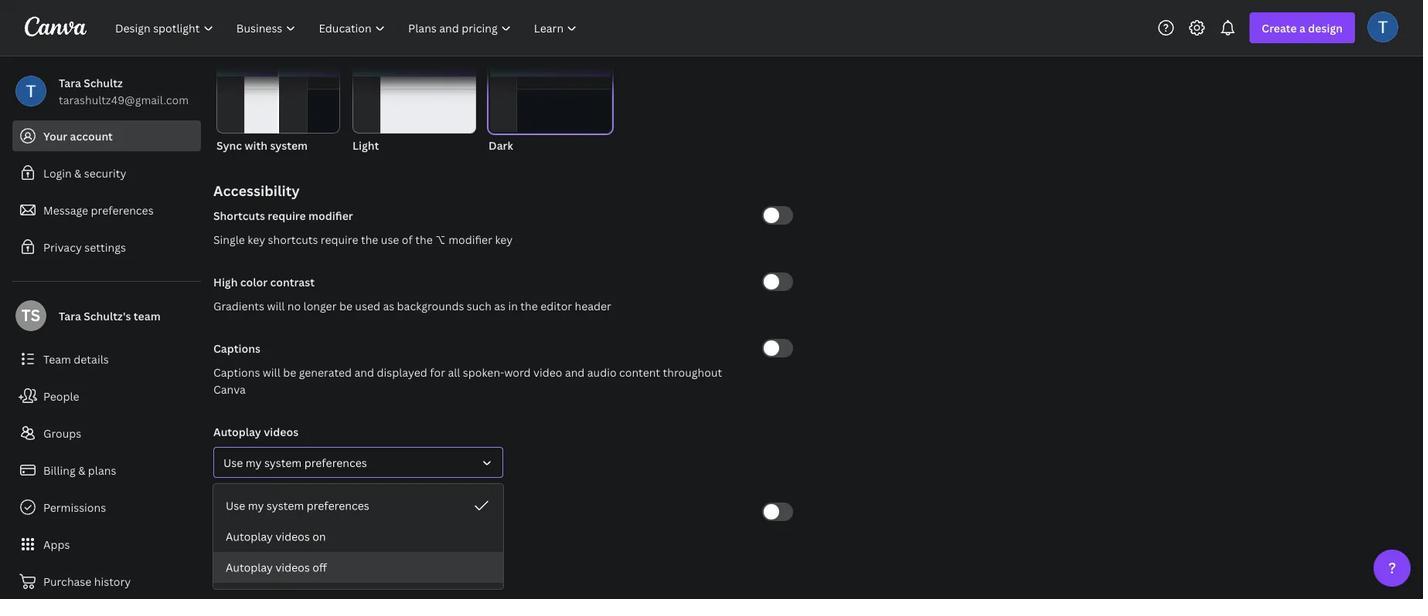 Task type: locate. For each thing, give the bounding box(es) containing it.
create
[[1262, 20, 1297, 35]]

list box
[[213, 491, 503, 584]]

0 horizontal spatial be
[[283, 365, 296, 380]]

light
[[353, 138, 379, 153]]

1 vertical spatial &
[[78, 463, 85, 478]]

key right ⌥
[[495, 232, 513, 247]]

0 horizontal spatial key
[[248, 232, 265, 247]]

1 horizontal spatial require
[[321, 232, 358, 247]]

design
[[1308, 20, 1343, 35]]

security
[[84, 166, 126, 181]]

on
[[313, 530, 326, 545]]

apps
[[43, 538, 70, 552]]

tara schultz tarashultz49@gmail.com
[[59, 75, 189, 107]]

0 horizontal spatial the
[[361, 232, 378, 247]]

autoplay for autoplay videos off
[[226, 561, 273, 576]]

team details link
[[12, 344, 201, 375]]

0 vertical spatial videos
[[264, 425, 299, 440]]

autoplay down increase
[[226, 530, 273, 545]]

2 tara from the top
[[59, 309, 81, 324]]

1 vertical spatial videos
[[276, 530, 310, 545]]

0 vertical spatial use
[[223, 456, 243, 470]]

autoplay down 'autoplay videos on'
[[226, 561, 273, 576]]

0 horizontal spatial as
[[383, 299, 394, 313]]

will left 'generated'
[[263, 365, 280, 380]]

shortcuts
[[213, 208, 265, 223]]

displayed
[[377, 365, 427, 380]]

2 vertical spatial videos
[[276, 561, 310, 576]]

use my system preferences
[[223, 456, 367, 470], [226, 499, 369, 514]]

generated
[[299, 365, 352, 380]]

& inside 'link'
[[74, 166, 81, 181]]

1 captions from the top
[[213, 341, 261, 356]]

0 vertical spatial longer
[[303, 299, 337, 313]]

0 vertical spatial autoplay
[[213, 425, 261, 440]]

0 horizontal spatial require
[[268, 208, 306, 223]]

captions inside captions will be generated and displayed for all spoken-word video and audio content throughout canva
[[213, 365, 260, 380]]

preferences up stay
[[307, 499, 369, 514]]

modifier right ⌥
[[448, 232, 492, 247]]

videos
[[264, 425, 299, 440], [276, 530, 310, 545], [276, 561, 310, 576]]

billing & plans link
[[12, 455, 201, 486]]

1 as from the left
[[383, 299, 394, 313]]

2 vertical spatial system
[[267, 499, 304, 514]]

login & security link
[[12, 158, 201, 189]]

1 vertical spatial autoplay
[[226, 530, 273, 545]]

tara left schultz's
[[59, 309, 81, 324]]

autoplay down canva
[[213, 425, 261, 440]]

1 horizontal spatial the
[[415, 232, 433, 247]]

1 vertical spatial screen
[[231, 529, 266, 544]]

billing
[[43, 463, 76, 478]]

0 vertical spatial &
[[74, 166, 81, 181]]

canva
[[213, 382, 246, 397]]

will for no
[[267, 299, 285, 313]]

1 horizontal spatial modifier
[[448, 232, 492, 247]]

contrast
[[270, 275, 315, 290]]

system up messages on the left bottom of page
[[267, 499, 304, 514]]

my down autoplay videos
[[246, 456, 262, 470]]

system
[[270, 138, 308, 153], [264, 456, 302, 470], [267, 499, 304, 514]]

1 vertical spatial use my system preferences
[[226, 499, 369, 514]]

will for be
[[263, 365, 280, 380]]

will inside captions will be generated and displayed for all spoken-word video and audio content throughout canva
[[263, 365, 280, 380]]

message preferences link
[[12, 195, 201, 226]]

1 tara from the top
[[59, 75, 81, 90]]

and
[[354, 365, 374, 380], [565, 365, 585, 380]]

2 vertical spatial autoplay
[[226, 561, 273, 576]]

2 and from the left
[[565, 365, 585, 380]]

use my system preferences option
[[213, 491, 503, 522]]

longer
[[303, 299, 337, 313], [367, 529, 400, 544]]

1 vertical spatial tara
[[59, 309, 81, 324]]

off
[[313, 561, 327, 576]]

time
[[405, 505, 429, 520]]

tara inside tara schultz tarashultz49@gmail.com
[[59, 75, 81, 90]]

1 horizontal spatial as
[[494, 299, 506, 313]]

preferences down login & security 'link'
[[91, 203, 154, 218]]

be left 'generated'
[[283, 365, 296, 380]]

Use my system preferences button
[[213, 448, 503, 479]]

0 vertical spatial captions
[[213, 341, 261, 356]]

autoplay videos
[[213, 425, 299, 440]]

groups link
[[12, 418, 201, 449]]

0 vertical spatial screen
[[278, 505, 314, 520]]

autoplay
[[213, 425, 261, 440], [226, 530, 273, 545], [226, 561, 273, 576]]

shortcuts require modifier
[[213, 208, 353, 223]]

tara schultz's team image
[[15, 301, 46, 332]]

require up shortcuts
[[268, 208, 306, 223]]

single
[[213, 232, 245, 247]]

longer right no
[[303, 299, 337, 313]]

1 vertical spatial my
[[248, 499, 264, 514]]

require right shortcuts
[[321, 232, 358, 247]]

details
[[74, 352, 109, 367]]

as
[[383, 299, 394, 313], [494, 299, 506, 313]]

1 vertical spatial captions
[[213, 365, 260, 380]]

preferences
[[91, 203, 154, 218], [304, 456, 367, 470], [307, 499, 369, 514]]

privacy settings link
[[12, 232, 201, 263]]

⌥
[[435, 232, 446, 247]]

& right login
[[74, 166, 81, 181]]

screen
[[278, 505, 314, 520], [231, 529, 266, 544]]

1 vertical spatial longer
[[367, 529, 400, 544]]

0 vertical spatial tara
[[59, 75, 81, 90]]

& for login
[[74, 166, 81, 181]]

2 vertical spatial preferences
[[307, 499, 369, 514]]

autoplay videos on button
[[213, 522, 503, 553]]

header
[[575, 299, 611, 313]]

1 vertical spatial use
[[226, 499, 245, 514]]

be
[[339, 299, 352, 313], [283, 365, 296, 380]]

tara schultz's team element
[[15, 301, 46, 332]]

system down autoplay videos
[[264, 456, 302, 470]]

purchase history link
[[12, 567, 201, 598]]

captions for captions
[[213, 341, 261, 356]]

videos for autoplay videos on
[[276, 530, 310, 545]]

color
[[240, 275, 268, 290]]

use my system preferences button
[[213, 491, 503, 522]]

1 vertical spatial modifier
[[448, 232, 492, 247]]

as left in
[[494, 299, 506, 313]]

use down autoplay videos
[[223, 456, 243, 470]]

1 vertical spatial require
[[321, 232, 358, 247]]

editor
[[541, 299, 572, 313]]

0 horizontal spatial and
[[354, 365, 374, 380]]

0 vertical spatial system
[[270, 138, 308, 153]]

1 horizontal spatial longer
[[367, 529, 400, 544]]

0 horizontal spatial screen
[[231, 529, 266, 544]]

privacy settings
[[43, 240, 126, 255]]

key right single
[[248, 232, 265, 247]]

use
[[381, 232, 399, 247]]

tara schultz image
[[1368, 11, 1399, 42]]

1 horizontal spatial be
[[339, 299, 352, 313]]

0 vertical spatial preferences
[[91, 203, 154, 218]]

as right used
[[383, 299, 394, 313]]

be left used
[[339, 299, 352, 313]]

0 horizontal spatial modifier
[[309, 208, 353, 223]]

longer down display
[[367, 529, 400, 544]]

people
[[43, 389, 79, 404]]

list box containing use my system preferences
[[213, 491, 503, 584]]

tara left 'schultz'
[[59, 75, 81, 90]]

1 vertical spatial system
[[264, 456, 302, 470]]

use my system preferences up messages on the left bottom of page
[[226, 499, 369, 514]]

will left stay
[[322, 529, 340, 544]]

1 horizontal spatial screen
[[278, 505, 314, 520]]

apps link
[[12, 530, 201, 560]]

&
[[74, 166, 81, 181], [78, 463, 85, 478]]

will left no
[[267, 299, 285, 313]]

and left "displayed"
[[354, 365, 374, 380]]

screen down increase
[[231, 529, 266, 544]]

key
[[248, 232, 265, 247], [495, 232, 513, 247]]

& left plans
[[78, 463, 85, 478]]

people link
[[12, 381, 201, 412]]

a
[[1300, 20, 1306, 35]]

login & security
[[43, 166, 126, 181]]

my up 'autoplay videos on'
[[248, 499, 264, 514]]

1 horizontal spatial and
[[565, 365, 585, 380]]

on screen messages will stay longer before dismissing
[[213, 529, 494, 544]]

preferences up use my system preferences option
[[304, 456, 367, 470]]

dismissing
[[440, 529, 494, 544]]

display
[[364, 505, 402, 520]]

autoplay for autoplay videos
[[213, 425, 261, 440]]

and right video
[[565, 365, 585, 380]]

will
[[267, 299, 285, 313], [263, 365, 280, 380], [322, 529, 340, 544]]

1 horizontal spatial key
[[495, 232, 513, 247]]

in
[[508, 299, 518, 313]]

message
[[316, 505, 362, 520]]

the left ⌥
[[415, 232, 433, 247]]

0 vertical spatial modifier
[[309, 208, 353, 223]]

team
[[134, 309, 161, 324]]

sync with system
[[216, 138, 308, 153]]

your account
[[43, 129, 113, 143]]

video
[[533, 365, 562, 380]]

2 captions from the top
[[213, 365, 260, 380]]

modifier up single key shortcuts require the use of the ⌥ modifier key
[[309, 208, 353, 223]]

use my system preferences down autoplay videos
[[223, 456, 367, 470]]

screen up messages on the left bottom of page
[[278, 505, 314, 520]]

the right in
[[521, 299, 538, 313]]

1 vertical spatial be
[[283, 365, 296, 380]]

modifier
[[309, 208, 353, 223], [448, 232, 492, 247]]

the left use
[[361, 232, 378, 247]]

gradients will no longer be used as backgrounds such as in the editor header
[[213, 299, 611, 313]]

sync
[[216, 138, 242, 153]]

content
[[619, 365, 660, 380]]

the
[[361, 232, 378, 247], [415, 232, 433, 247], [521, 299, 538, 313]]

1 vertical spatial will
[[263, 365, 280, 380]]

high
[[213, 275, 238, 290]]

use
[[223, 456, 243, 470], [226, 499, 245, 514]]

use up 'on'
[[226, 499, 245, 514]]

0 vertical spatial be
[[339, 299, 352, 313]]

permissions link
[[12, 492, 201, 523]]

system right with
[[270, 138, 308, 153]]

such
[[467, 299, 492, 313]]

2 as from the left
[[494, 299, 506, 313]]

0 vertical spatial will
[[267, 299, 285, 313]]



Task type: vqa. For each thing, say whether or not it's contained in the screenshot.
list
no



Task type: describe. For each thing, give the bounding box(es) containing it.
messages
[[269, 529, 319, 544]]

Light button
[[353, 64, 476, 154]]

shortcuts
[[268, 232, 318, 247]]

used
[[355, 299, 380, 313]]

plans
[[88, 463, 116, 478]]

autoplay videos on option
[[213, 522, 503, 553]]

create a design
[[1262, 20, 1343, 35]]

privacy
[[43, 240, 82, 255]]

word
[[504, 365, 531, 380]]

increase
[[213, 505, 258, 520]]

purchase
[[43, 575, 92, 589]]

top level navigation element
[[105, 12, 590, 43]]

tara for tara schultz tarashultz49@gmail.com
[[59, 75, 81, 90]]

autoplay videos off option
[[213, 553, 503, 584]]

autoplay videos off
[[226, 561, 327, 576]]

high color contrast
[[213, 275, 315, 290]]

spoken-
[[463, 365, 504, 380]]

no
[[287, 299, 301, 313]]

on
[[213, 529, 229, 544]]

message
[[43, 203, 88, 218]]

2 key from the left
[[495, 232, 513, 247]]

backgrounds
[[397, 299, 464, 313]]

1 vertical spatial preferences
[[304, 456, 367, 470]]

use my system preferences inside option
[[226, 499, 369, 514]]

system inside option
[[267, 499, 304, 514]]

tarashultz49@gmail.com
[[59, 92, 189, 107]]

audio
[[587, 365, 617, 380]]

schultz
[[84, 75, 123, 90]]

schultz's
[[84, 309, 131, 324]]

message preferences
[[43, 203, 154, 218]]

permissions
[[43, 501, 106, 515]]

team details
[[43, 352, 109, 367]]

tara for tara schultz's team
[[59, 309, 81, 324]]

create a design button
[[1250, 12, 1355, 43]]

autoplay for autoplay videos on
[[226, 530, 273, 545]]

videos for autoplay videos off
[[276, 561, 310, 576]]

0 vertical spatial require
[[268, 208, 306, 223]]

single key shortcuts require the use of the ⌥ modifier key
[[213, 232, 513, 247]]

before
[[403, 529, 437, 544]]

tara schultz's team
[[59, 309, 161, 324]]

on-
[[261, 505, 278, 520]]

dark
[[489, 138, 513, 153]]

login
[[43, 166, 72, 181]]

& for billing
[[78, 463, 85, 478]]

groups
[[43, 426, 81, 441]]

increase on-screen message display time
[[213, 505, 429, 520]]

for
[[430, 365, 445, 380]]

be inside captions will be generated and displayed for all spoken-word video and audio content throughout canva
[[283, 365, 296, 380]]

Sync with system button
[[216, 64, 340, 154]]

autoplay videos off button
[[213, 553, 503, 584]]

your account link
[[12, 121, 201, 152]]

billing & plans
[[43, 463, 116, 478]]

of
[[402, 232, 413, 247]]

videos for autoplay videos
[[264, 425, 299, 440]]

account
[[70, 129, 113, 143]]

accessibility
[[213, 181, 300, 200]]

throughout
[[663, 365, 722, 380]]

preferences inside option
[[307, 499, 369, 514]]

1 key from the left
[[248, 232, 265, 247]]

captions will be generated and displayed for all spoken-word video and audio content throughout canva
[[213, 365, 722, 397]]

captions for captions will be generated and displayed for all spoken-word video and audio content throughout canva
[[213, 365, 260, 380]]

Dark button
[[489, 64, 612, 154]]

gradients
[[213, 299, 264, 313]]

2 horizontal spatial the
[[521, 299, 538, 313]]

my inside option
[[248, 499, 264, 514]]

stay
[[342, 529, 364, 544]]

1 and from the left
[[354, 365, 374, 380]]

0 vertical spatial my
[[246, 456, 262, 470]]

settings
[[84, 240, 126, 255]]

all
[[448, 365, 460, 380]]

use inside use my system preferences option
[[226, 499, 245, 514]]

0 vertical spatial use my system preferences
[[223, 456, 367, 470]]

history
[[94, 575, 131, 589]]

autoplay videos on
[[226, 530, 326, 545]]

0 horizontal spatial longer
[[303, 299, 337, 313]]

with
[[245, 138, 268, 153]]

2 vertical spatial will
[[322, 529, 340, 544]]

your
[[43, 129, 67, 143]]

team
[[43, 352, 71, 367]]



